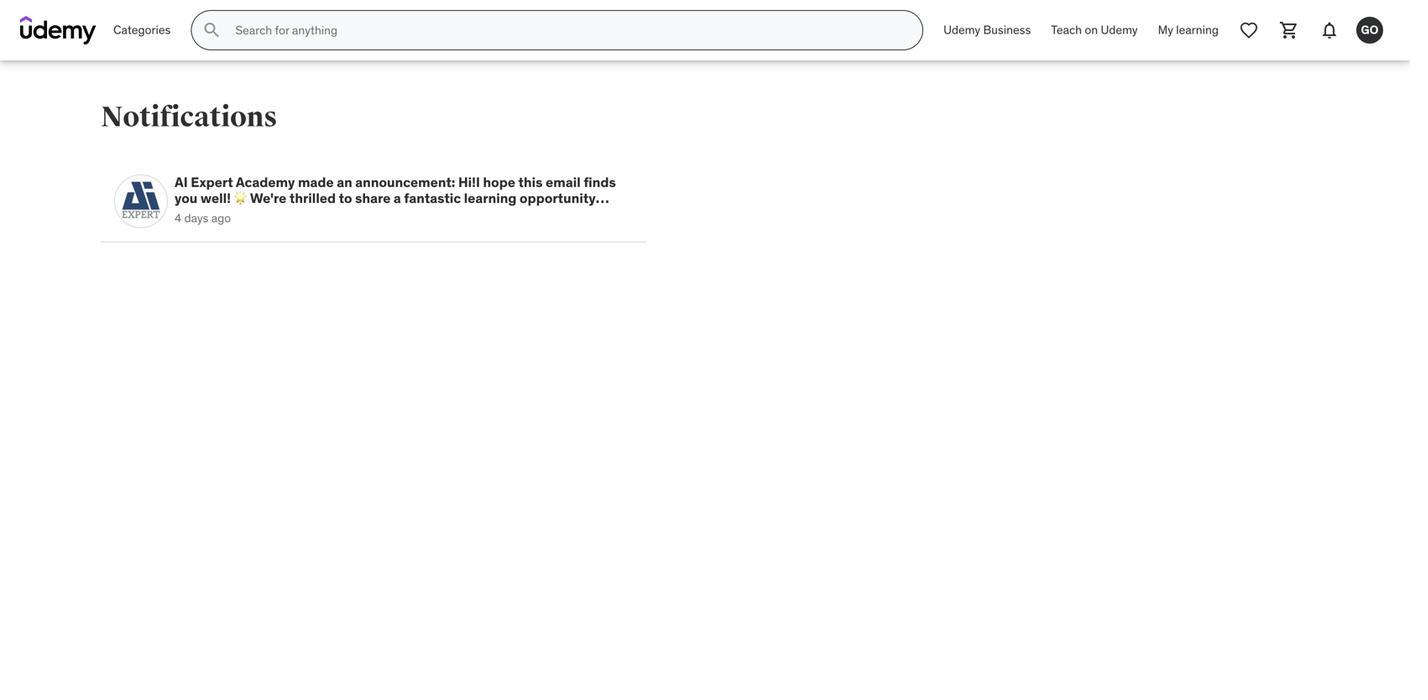 Task type: locate. For each thing, give the bounding box(es) containing it.
2 horizontal spatial of
[[470, 254, 482, 272]]

of right realm
[[341, 270, 354, 288]]

your
[[420, 238, 448, 255], [298, 287, 325, 304]]

your up generation.
[[420, 238, 448, 255]]

1 horizontal spatial academy
[[443, 287, 502, 304]]

2 horizontal spatial ai
[[328, 287, 341, 304]]

notifications image
[[1319, 20, 1340, 40]]

expert down magic
[[398, 287, 440, 304]]

ai left skills!ai
[[328, 287, 341, 304]]

0 vertical spatial this
[[518, 174, 543, 191]]

go
[[1361, 22, 1379, 37]]

miss
[[514, 270, 544, 288]]

ai
[[175, 174, 188, 191], [270, 238, 283, 255], [328, 287, 341, 304]]

a
[[394, 190, 401, 207], [479, 206, 487, 223], [608, 238, 615, 255]]

0 horizontal spatial e
[[274, 222, 283, 239]]

we're
[[250, 190, 286, 207]]

0 vertical spatial your
[[420, 238, 448, 255]]

don't
[[476, 270, 511, 288]]

on right out
[[571, 270, 588, 288]]

a right has
[[394, 190, 401, 207]]

image
[[357, 270, 397, 288]]

0 horizontal spatial udemy
[[943, 22, 980, 38]]

e left as
[[523, 254, 532, 272]]

0 horizontal spatial academy
[[236, 174, 295, 191]]

a right is
[[608, 238, 615, 255]]

academy down magic
[[443, 287, 502, 304]]

categories button
[[103, 10, 181, 50]]

0 vertical spatial video
[[518, 206, 553, 223]]

dall- down whether
[[485, 254, 523, 272]]

1 horizontal spatial your
[[420, 238, 448, 255]]

video
[[518, 206, 553, 223], [556, 238, 591, 255]]

0 vertical spatial expert
[[191, 174, 233, 191]]

your down watch
[[298, 287, 325, 304]]

my learning
[[1158, 22, 1219, 38]]

0 vertical spatial learning
[[1176, 22, 1219, 38]]

0 vertical spatial ai
[[175, 174, 188, 191]]

fascinating
[[227, 270, 299, 288]]

dall- down we're
[[236, 222, 274, 239]]

academy
[[236, 174, 295, 191], [443, 287, 502, 304]]

ai expert academy made an announcement:
[[175, 174, 458, 191]]

1 horizontal spatial e
[[523, 254, 532, 272]]

on
[[1085, 22, 1098, 38], [571, 270, 588, 288]]

0 horizontal spatial a
[[394, 190, 401, 207]]

of
[[255, 238, 268, 255], [470, 254, 482, 272], [341, 270, 354, 288]]

learning right the my
[[1176, 22, 1219, 38]]

dall-
[[236, 222, 274, 239], [485, 254, 523, 272]]

teach
[[1051, 22, 1082, 38]]

0 horizontal spatial video
[[518, 206, 553, 223]]

you.our
[[206, 206, 256, 223]]

academy inside hi!i hope this email finds you well! 🌟 we're thrilled to share a fantastic learning opportunity with you.our youtube channel has just released a free video titled "starting dall-e to generate images with ai." 🚀 whether you're new to the world of ai or looking to expand your knowledge, this video is a must-watch!👉 watch herediscover the magic of dall-e as we delve into the fascinating realm of image generation. don't miss out on this chance to enhance your ai skills!ai expert academy
[[443, 287, 502, 304]]

my learning link
[[1148, 10, 1229, 50]]

1 vertical spatial academy
[[443, 287, 502, 304]]

1 vertical spatial your
[[298, 287, 325, 304]]

generation.
[[400, 270, 473, 288]]

video left is
[[556, 238, 591, 255]]

1 vertical spatial e
[[523, 254, 532, 272]]

into
[[175, 270, 200, 288]]

expert left 🌟
[[191, 174, 233, 191]]

1 horizontal spatial on
[[1085, 22, 1098, 38]]

submit search image
[[202, 20, 222, 40]]

a left 'free'
[[479, 206, 487, 223]]

this
[[518, 174, 543, 191], [528, 238, 553, 255], [591, 270, 615, 288]]

0 horizontal spatial on
[[571, 270, 588, 288]]

udemy
[[943, 22, 980, 38], [1101, 22, 1138, 38]]

1 udemy from the left
[[943, 22, 980, 38]]

e left or
[[274, 222, 283, 239]]

academy up "youtube"
[[236, 174, 295, 191]]

expert
[[191, 174, 233, 191], [398, 287, 440, 304]]

udemy left the my
[[1101, 22, 1138, 38]]

e
[[274, 222, 283, 239], [523, 254, 532, 272]]

on inside hi!i hope this email finds you well! 🌟 we're thrilled to share a fantastic learning opportunity with you.our youtube channel has just released a free video titled "starting dall-e to generate images with ai." 🚀 whether you're new to the world of ai or looking to expand your knowledge, this video is a must-watch!👉 watch herediscover the magic of dall-e as we delve into the fascinating realm of image generation. don't miss out on this chance to enhance your ai skills!ai expert academy
[[571, 270, 588, 288]]

ai."
[[445, 222, 467, 239]]

the
[[191, 238, 212, 255], [403, 254, 424, 272], [203, 270, 224, 288]]

categories
[[113, 22, 171, 38]]

1 vertical spatial dall-
[[485, 254, 523, 272]]

1 vertical spatial on
[[571, 270, 588, 288]]

announcement:
[[355, 174, 455, 191]]

0 vertical spatial academy
[[236, 174, 295, 191]]

watch
[[272, 254, 313, 272]]

whether
[[486, 222, 541, 239]]

1 horizontal spatial expert
[[398, 287, 440, 304]]

Search for anything text field
[[232, 16, 902, 44]]

1 horizontal spatial dall-
[[485, 254, 523, 272]]

1 vertical spatial learning
[[464, 190, 517, 207]]

0 horizontal spatial learning
[[464, 190, 517, 207]]

1 vertical spatial expert
[[398, 287, 440, 304]]

expert inside hi!i hope this email finds you well! 🌟 we're thrilled to share a fantastic learning opportunity with you.our youtube channel has just released a free video titled "starting dall-e to generate images with ai." 🚀 whether you're new to the world of ai or looking to expand your knowledge, this video is a must-watch!👉 watch herediscover the magic of dall-e as we delve into the fascinating realm of image generation. don't miss out on this chance to enhance your ai skills!ai expert academy
[[398, 287, 440, 304]]

of right world
[[255, 238, 268, 255]]

ai left or
[[270, 238, 283, 255]]

on right 'teach'
[[1085, 22, 1098, 38]]

with
[[175, 206, 203, 223], [414, 222, 442, 239]]

0 horizontal spatial your
[[298, 287, 325, 304]]

1 horizontal spatial udemy
[[1101, 22, 1138, 38]]

1 vertical spatial video
[[556, 238, 591, 255]]

🌟
[[234, 190, 247, 207]]

of right magic
[[470, 254, 482, 272]]

ai up 4
[[175, 174, 188, 191]]

1 vertical spatial ai
[[270, 238, 283, 255]]

to down 4
[[175, 238, 188, 255]]

world
[[215, 238, 252, 255]]

udemy left business
[[943, 22, 980, 38]]

enhance
[[240, 287, 295, 304]]

udemy image
[[20, 16, 97, 44]]

1 horizontal spatial learning
[[1176, 22, 1219, 38]]

skills!ai
[[344, 287, 395, 304]]

you
[[175, 190, 198, 207]]

free
[[490, 206, 515, 223]]

video right 'free'
[[518, 206, 553, 223]]

this down is
[[591, 270, 615, 288]]

0 horizontal spatial dall-
[[236, 222, 274, 239]]

2 udemy from the left
[[1101, 22, 1138, 38]]

made
[[298, 174, 334, 191]]

we
[[552, 254, 571, 272]]

this right hope
[[518, 174, 543, 191]]

to
[[339, 190, 352, 207], [286, 222, 299, 239], [175, 238, 188, 255], [353, 238, 367, 255], [224, 287, 237, 304]]

this up miss
[[528, 238, 553, 255]]

learning
[[1176, 22, 1219, 38], [464, 190, 517, 207]]

learning up 🚀
[[464, 190, 517, 207]]

to right chance
[[224, 287, 237, 304]]

well!
[[201, 190, 231, 207]]

1 vertical spatial this
[[528, 238, 553, 255]]



Task type: vqa. For each thing, say whether or not it's contained in the screenshot.
make in the HOW TO EDIT VIDEOS ON YOUR PHONE LIKE A PROFESSIONAL USE CYBERLINK POWERDIRECTOR FOR ANDROID AND IOS TO MAKE COOL VIDEOS, EASILY, QUICKLY, AND CHEAPLY ON PHONES AND TABLETS
no



Task type: describe. For each thing, give the bounding box(es) containing it.
4 days ago
[[175, 211, 231, 226]]

the down "4 days ago"
[[191, 238, 212, 255]]

🚀
[[470, 222, 483, 239]]

must-
[[175, 254, 213, 272]]

looking
[[302, 238, 350, 255]]

0 vertical spatial e
[[274, 222, 283, 239]]

1 horizontal spatial a
[[479, 206, 487, 223]]

hi!i
[[458, 174, 480, 191]]

delve
[[574, 254, 609, 272]]

channel
[[315, 206, 365, 223]]

new
[[586, 222, 613, 239]]

0 horizontal spatial with
[[175, 206, 203, 223]]

hope
[[483, 174, 515, 191]]

1 horizontal spatial video
[[556, 238, 591, 255]]

0 vertical spatial on
[[1085, 22, 1098, 38]]

realm
[[302, 270, 338, 288]]

magic
[[427, 254, 467, 272]]

youtube
[[258, 206, 312, 223]]

knowledge,
[[451, 238, 525, 255]]

expand
[[370, 238, 417, 255]]

or
[[286, 238, 299, 255]]

0 vertical spatial dall-
[[236, 222, 274, 239]]

fantastic
[[404, 190, 461, 207]]

0 horizontal spatial expert
[[191, 174, 233, 191]]

go link
[[1350, 10, 1390, 50]]

wishlist image
[[1239, 20, 1259, 40]]

thrilled
[[289, 190, 336, 207]]

an
[[337, 174, 352, 191]]

udemy business
[[943, 22, 1031, 38]]

udemy inside 'link'
[[943, 22, 980, 38]]

generate
[[302, 222, 361, 239]]

2 vertical spatial ai
[[328, 287, 341, 304]]

2 horizontal spatial a
[[608, 238, 615, 255]]

released
[[421, 206, 476, 223]]

teach on udemy link
[[1041, 10, 1148, 50]]

watch!👉
[[213, 254, 269, 272]]

opportunity
[[520, 190, 596, 207]]

business
[[983, 22, 1031, 38]]

you're
[[544, 222, 583, 239]]

is
[[594, 238, 605, 255]]

"starting
[[175, 222, 234, 239]]

4
[[175, 211, 181, 226]]

learning inside hi!i hope this email finds you well! 🌟 we're thrilled to share a fantastic learning opportunity with you.our youtube channel has just released a free video titled "starting dall-e to generate images with ai." 🚀 whether you're new to the world of ai or looking to expand your knowledge, this video is a must-watch!👉 watch herediscover the magic of dall-e as we delve into the fascinating realm of image generation. don't miss out on this chance to enhance your ai skills!ai expert academy
[[464, 190, 517, 207]]

hi!i hope this email finds you well! 🌟 we're thrilled to share a fantastic learning opportunity with you.our youtube channel has just released a free video titled "starting dall-e to generate images with ai." 🚀 whether you're new to the world of ai or looking to expand your knowledge, this video is a must-watch!👉 watch herediscover the magic of dall-e as we delve into the fascinating realm of image generation. don't miss out on this chance to enhance your ai skills!ai expert academy
[[175, 174, 616, 304]]

0 horizontal spatial of
[[255, 238, 268, 255]]

my
[[1158, 22, 1173, 38]]

just
[[394, 206, 418, 223]]

the right into at the left top of the page
[[203, 270, 224, 288]]

herediscover
[[316, 254, 400, 272]]

notifications
[[101, 100, 277, 135]]

as
[[535, 254, 549, 272]]

chance
[[175, 287, 221, 304]]

0 horizontal spatial ai
[[175, 174, 188, 191]]

days
[[184, 211, 208, 226]]

1 horizontal spatial with
[[414, 222, 442, 239]]

finds
[[584, 174, 616, 191]]

teach on udemy
[[1051, 22, 1138, 38]]

out
[[547, 270, 568, 288]]

to left expand
[[353, 238, 367, 255]]

2 vertical spatial this
[[591, 270, 615, 288]]

email
[[546, 174, 581, 191]]

share
[[355, 190, 391, 207]]

udemy business link
[[933, 10, 1041, 50]]

to left the share
[[339, 190, 352, 207]]

to up watch
[[286, 222, 299, 239]]

has
[[368, 206, 391, 223]]

images
[[364, 222, 411, 239]]

1 horizontal spatial of
[[341, 270, 354, 288]]

1 horizontal spatial ai
[[270, 238, 283, 255]]

shopping cart with 0 items image
[[1279, 20, 1299, 40]]

ago
[[211, 211, 231, 226]]

titled
[[556, 206, 591, 223]]

the left magic
[[403, 254, 424, 272]]



